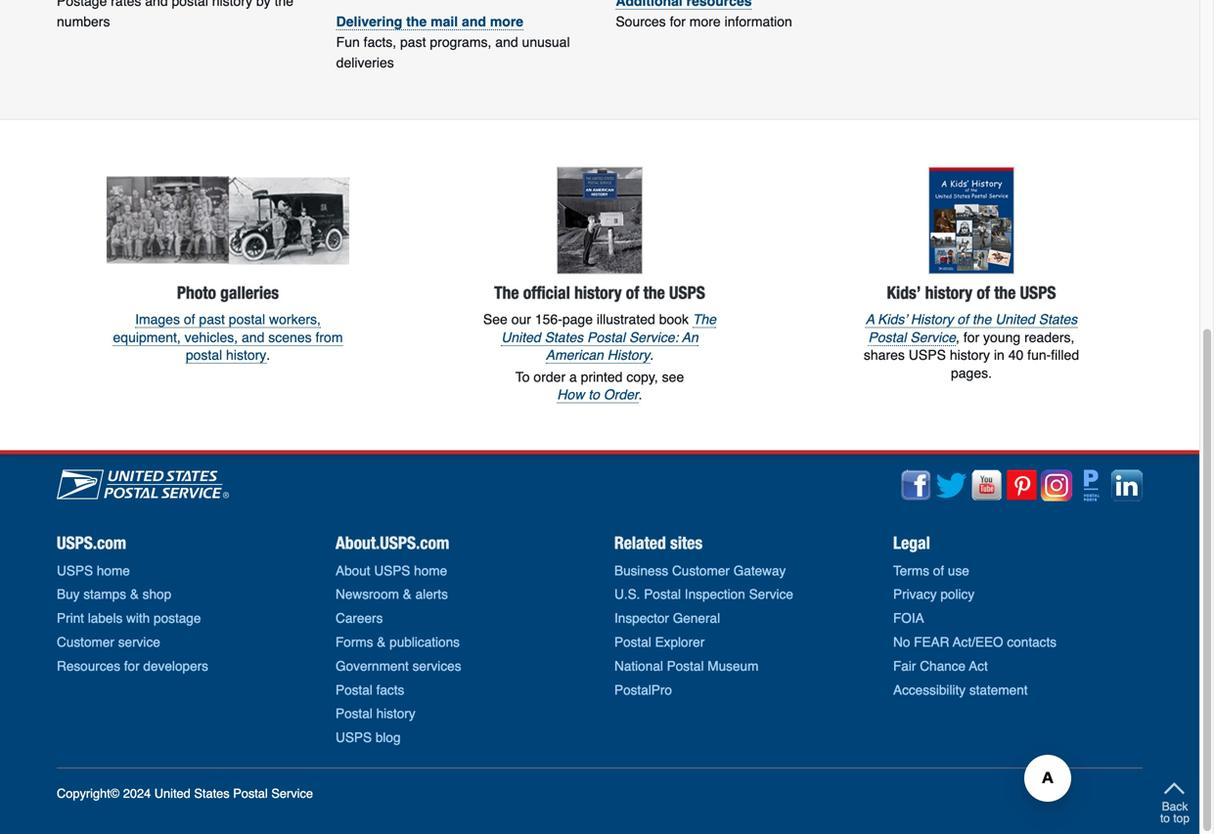 Task type: vqa. For each thing, say whether or not it's contained in the screenshot.
'Postal rates' link at bottom
no



Task type: locate. For each thing, give the bounding box(es) containing it.
gateway
[[733, 563, 786, 578]]

postal down the vehicles, in the top of the page
[[186, 347, 222, 363]]

1 vertical spatial united
[[501, 330, 541, 345]]

history right the 'kids''
[[911, 312, 953, 327]]

no
[[893, 635, 910, 650]]

&
[[130, 587, 139, 602], [403, 587, 412, 602], [377, 635, 386, 650]]

the up 'book'
[[643, 282, 665, 303]]

1 horizontal spatial states
[[545, 330, 583, 345]]

of inside images of past postal workers, equipment, vehicles, and scenes from postal history
[[184, 312, 195, 327]]

2 horizontal spatial .
[[650, 347, 654, 363]]

the inside postage rates and postal history by the numbers
[[274, 0, 294, 9]]

1 vertical spatial to
[[1160, 812, 1170, 826]]

1 more from the left
[[490, 14, 523, 29]]

more up 'unusual'
[[490, 14, 523, 29]]

1 section thumbnail image from the left
[[107, 167, 349, 274]]

history up the pages. on the right of the page
[[950, 347, 990, 363]]

to inside back to top
[[1160, 812, 1170, 826]]

shares
[[864, 347, 905, 363]]

government services link
[[336, 659, 461, 674]]

a
[[866, 312, 874, 327]]

information
[[725, 14, 792, 29]]

history left by on the top left of page
[[212, 0, 252, 9]]

home inside usps home buy stamps & shop print labels with postage customer service resources for developers
[[97, 563, 130, 578]]

the inside the united states postal service: an american history
[[693, 312, 716, 327]]

1 home from the left
[[97, 563, 130, 578]]

for right ,
[[963, 330, 979, 345]]

about.usps.com
[[336, 533, 449, 553]]

illustrated
[[597, 312, 655, 327]]

& up government
[[377, 635, 386, 650]]

with
[[126, 611, 150, 626]]

united right 2024
[[154, 787, 191, 801]]

usps right shares
[[909, 347, 946, 363]]

history down 'facts'
[[376, 707, 415, 722]]

0 vertical spatial united
[[995, 312, 1035, 327]]

postal up the vehicles, in the top of the page
[[229, 312, 265, 327]]

the left mail
[[406, 14, 427, 29]]

linkedin logo image
[[1111, 470, 1143, 502]]

history
[[212, 0, 252, 9], [574, 282, 622, 303], [226, 347, 266, 363], [950, 347, 990, 363], [376, 707, 415, 722]]

usps up 'buy'
[[57, 563, 93, 578]]

postal for workers,
[[229, 312, 265, 327]]

. down scenes
[[266, 347, 270, 363]]

accessibility statement link
[[893, 683, 1028, 698]]

postal corporate blog logo image
[[1084, 470, 1100, 502]]

shop
[[143, 587, 171, 602]]

0 vertical spatial postal
[[172, 0, 208, 9]]

fair
[[893, 659, 916, 674]]

2 horizontal spatial united
[[995, 312, 1035, 327]]

2024
[[123, 787, 151, 801]]

1 horizontal spatial service
[[749, 587, 793, 602]]

customer up u.s. postal inspection service link at right bottom
[[672, 563, 730, 578]]

the right by on the top left of page
[[274, 0, 294, 9]]

2 vertical spatial postal
[[186, 347, 222, 363]]

1 horizontal spatial to
[[1160, 812, 1170, 826]]

1 horizontal spatial customer
[[672, 563, 730, 578]]

0 horizontal spatial service
[[271, 787, 313, 801]]

1 horizontal spatial more
[[690, 14, 721, 29]]

and up "programs,"
[[462, 14, 486, 29]]

more left information
[[690, 14, 721, 29]]

section thumbnail image
[[107, 167, 349, 274], [556, 167, 643, 274], [929, 167, 1014, 274]]

and inside postage rates and postal history by the numbers
[[145, 0, 168, 9]]

in
[[994, 347, 1005, 363]]

and
[[145, 0, 168, 9], [462, 14, 486, 29], [495, 34, 518, 50], [242, 330, 265, 345]]

history inside postage rates and postal history by the numbers
[[212, 0, 252, 9]]

kids'
[[878, 312, 907, 327]]

about usps home link
[[336, 563, 447, 578]]

postal facts link
[[336, 683, 404, 698]]

2 horizontal spatial section thumbnail image
[[929, 167, 1014, 274]]

usps inside , for young readers, shares usps history in 40 fun-filled pages.
[[909, 347, 946, 363]]

for down service
[[124, 659, 140, 674]]

of left use
[[933, 563, 944, 578]]

1 vertical spatial the
[[693, 312, 716, 327]]

postal explorer link
[[614, 635, 705, 650]]

2 horizontal spatial states
[[1039, 312, 1077, 327]]

business customer gateway u.s. postal inspection service inspector general postal explorer national postal museum postalpro
[[614, 563, 793, 698]]

print labels with postage link
[[57, 611, 201, 626]]

u.s. postal inspection service link
[[614, 587, 793, 602]]

0 vertical spatial to
[[588, 387, 600, 403]]

& inside usps home buy stamps & shop print labels with postage customer service resources for developers
[[130, 587, 139, 602]]

states right 2024
[[194, 787, 230, 801]]

united down our at top
[[501, 330, 541, 345]]

terms
[[893, 563, 929, 578]]

to left top
[[1160, 812, 1170, 826]]

1 horizontal spatial past
[[400, 34, 426, 50]]

states up readers,
[[1039, 312, 1077, 327]]

states inside the united states postal service: an american history
[[545, 330, 583, 345]]

instagram logo image
[[1041, 470, 1072, 502]]

inspector
[[614, 611, 669, 626]]

postalpro
[[614, 683, 672, 698]]

0 vertical spatial service
[[910, 330, 956, 345]]

2 horizontal spatial for
[[963, 330, 979, 345]]

united up young
[[995, 312, 1035, 327]]

2 horizontal spatial &
[[403, 587, 412, 602]]

1 horizontal spatial history
[[911, 312, 953, 327]]

past up the vehicles, in the top of the page
[[199, 312, 225, 327]]

the official history of the usps
[[494, 282, 705, 303]]

to down printed
[[588, 387, 600, 403]]

postal
[[587, 330, 625, 345], [868, 330, 906, 345], [644, 587, 681, 602], [614, 635, 651, 650], [667, 659, 704, 674], [336, 683, 373, 698], [336, 707, 373, 722], [233, 787, 268, 801]]

past down delivering the mail and more link
[[400, 34, 426, 50]]

service
[[910, 330, 956, 345], [749, 587, 793, 602], [271, 787, 313, 801]]

0 horizontal spatial more
[[490, 14, 523, 29]]

the united states postal service: an american history link
[[501, 312, 716, 364]]

0 horizontal spatial &
[[130, 587, 139, 602]]

0 horizontal spatial history
[[607, 347, 650, 363]]

1 vertical spatial states
[[545, 330, 583, 345]]

. down service:
[[650, 347, 654, 363]]

customer up resources
[[57, 635, 114, 650]]

postage rates and postal history by the numbers
[[57, 0, 294, 29]]

history down the vehicles, in the top of the page
[[226, 347, 266, 363]]

2 vertical spatial for
[[124, 659, 140, 674]]

and right rates
[[145, 0, 168, 9]]

publications
[[390, 635, 460, 650]]

0 vertical spatial states
[[1039, 312, 1077, 327]]

and left scenes
[[242, 330, 265, 345]]

vehicles,
[[185, 330, 238, 345]]

0 horizontal spatial past
[[199, 312, 225, 327]]

the for the united states postal service: an american history
[[693, 312, 716, 327]]

1 vertical spatial service
[[749, 587, 793, 602]]

1 vertical spatial past
[[199, 312, 225, 327]]

section thumbnail image for .
[[107, 167, 349, 274]]

the up see
[[494, 282, 519, 303]]

fun-
[[1027, 347, 1051, 363]]

postalpro link
[[614, 683, 672, 698]]

0 horizontal spatial section thumbnail image
[[107, 167, 349, 274]]

2 vertical spatial united
[[154, 787, 191, 801]]

see
[[483, 312, 508, 327]]

facts,
[[364, 34, 396, 50]]

0 horizontal spatial states
[[194, 787, 230, 801]]

0 vertical spatial the
[[494, 282, 519, 303]]

the inside a kids' history of the united states postal service
[[972, 312, 991, 327]]

footer
[[0, 451, 1199, 835]]

postage
[[57, 0, 107, 9]]

contacts
[[1007, 635, 1057, 650]]

policy
[[941, 587, 975, 602]]

related
[[614, 533, 666, 553]]

0 vertical spatial for
[[670, 14, 686, 29]]

states up american
[[545, 330, 583, 345]]

history inside a kids' history of the united states postal service
[[911, 312, 953, 327]]

& left shop
[[130, 587, 139, 602]]

statement
[[969, 683, 1028, 698]]

back to top
[[1160, 800, 1190, 826]]

and left 'unusual'
[[495, 34, 518, 50]]

postal inside postage rates and postal history by the numbers
[[172, 0, 208, 9]]

fear
[[914, 635, 949, 650]]

postal
[[172, 0, 208, 9], [229, 312, 265, 327], [186, 347, 222, 363]]

1 vertical spatial for
[[963, 330, 979, 345]]

the for the official history of the usps
[[494, 282, 519, 303]]

equipment,
[[113, 330, 181, 345]]

business customer gateway link
[[614, 563, 786, 578]]

official
[[523, 282, 570, 303]]

1 vertical spatial history
[[607, 347, 650, 363]]

of up the vehicles, in the top of the page
[[184, 312, 195, 327]]

. down copy,
[[639, 387, 642, 403]]

0 horizontal spatial customer
[[57, 635, 114, 650]]

fun
[[336, 34, 360, 50]]

of up ,
[[957, 312, 969, 327]]

1 vertical spatial customer
[[57, 635, 114, 650]]

states
[[1039, 312, 1077, 327], [545, 330, 583, 345], [194, 787, 230, 801]]

resources for developers link
[[57, 659, 208, 674]]

0 horizontal spatial to
[[588, 387, 600, 403]]

& left alerts
[[403, 587, 412, 602]]

foia
[[893, 611, 924, 626]]

1 horizontal spatial section thumbnail image
[[556, 167, 643, 274]]

2 more from the left
[[690, 14, 721, 29]]

usps home buy stamps & shop print labels with postage customer service resources for developers
[[57, 563, 208, 674]]

1 vertical spatial postal
[[229, 312, 265, 327]]

of up illustrated
[[626, 282, 639, 303]]

for right sources
[[670, 14, 686, 29]]

deliveries
[[336, 55, 394, 70]]

2 home from the left
[[414, 563, 447, 578]]

twitter logo image
[[936, 473, 967, 499]]

home up buy stamps & shop link
[[97, 563, 130, 578]]

1 horizontal spatial for
[[670, 14, 686, 29]]

0 horizontal spatial home
[[97, 563, 130, 578]]

a kids' history of the united states postal service link
[[866, 312, 1077, 346]]

1 horizontal spatial united
[[501, 330, 541, 345]]

2 horizontal spatial service
[[910, 330, 956, 345]]

numbers
[[57, 14, 110, 29]]

more inside delivering the mail and more fun facts, past programs, and unusual deliveries
[[490, 14, 523, 29]]

of
[[626, 282, 639, 303], [184, 312, 195, 327], [957, 312, 969, 327], [933, 563, 944, 578]]

0 vertical spatial history
[[911, 312, 953, 327]]

0 vertical spatial customer
[[672, 563, 730, 578]]

1 horizontal spatial &
[[377, 635, 386, 650]]

images of past postal workers, equipment, vehicles, and scenes from postal history link
[[113, 312, 343, 364]]

facebook logo image
[[901, 470, 932, 502]]

home up alerts
[[414, 563, 447, 578]]

the
[[274, 0, 294, 9], [406, 14, 427, 29], [643, 282, 665, 303], [972, 312, 991, 327]]

to
[[588, 387, 600, 403], [1160, 812, 1170, 826]]

0 horizontal spatial for
[[124, 659, 140, 674]]

united inside a kids' history of the united states postal service
[[995, 312, 1035, 327]]

youtube logo image
[[971, 470, 1002, 502]]

the up the an
[[693, 312, 716, 327]]

the up young
[[972, 312, 991, 327]]

postal right rates
[[172, 0, 208, 9]]

for
[[670, 14, 686, 29], [963, 330, 979, 345], [124, 659, 140, 674]]

2 vertical spatial service
[[271, 787, 313, 801]]

1 horizontal spatial home
[[414, 563, 447, 578]]

customer
[[672, 563, 730, 578], [57, 635, 114, 650]]

history up copy,
[[607, 347, 650, 363]]

1 horizontal spatial .
[[639, 387, 642, 403]]

act
[[969, 659, 988, 674]]

. inside to order a printed copy, see how to order .
[[639, 387, 642, 403]]

national
[[614, 659, 663, 674]]

3 section thumbnail image from the left
[[929, 167, 1014, 274]]

young
[[983, 330, 1021, 345]]

1 horizontal spatial the
[[693, 312, 716, 327]]

how to order link
[[557, 387, 639, 404]]

for inside , for young readers, shares usps history in 40 fun-filled pages.
[[963, 330, 979, 345]]

0 vertical spatial past
[[400, 34, 426, 50]]

of inside "terms of use privacy policy foia no fear act/eeo contacts fair chance act accessibility statement"
[[933, 563, 944, 578]]

0 horizontal spatial the
[[494, 282, 519, 303]]

for for sources
[[670, 14, 686, 29]]



Task type: describe. For each thing, give the bounding box(es) containing it.
privacy policy link
[[893, 587, 975, 602]]

pages.
[[951, 365, 992, 381]]

2 section thumbnail image from the left
[[556, 167, 643, 274]]

resources
[[57, 659, 120, 674]]

american
[[546, 347, 604, 363]]

to
[[515, 369, 530, 385]]

customer inside business customer gateway u.s. postal inspection service inspector general postal explorer national postal museum postalpro
[[672, 563, 730, 578]]

alerts
[[415, 587, 448, 602]]

service
[[118, 635, 160, 650]]

pinterest logo image
[[1006, 470, 1037, 502]]

0 horizontal spatial .
[[266, 347, 270, 363]]

copyright© 2024 united states postal service
[[57, 787, 313, 801]]

chance
[[920, 659, 966, 674]]

developers
[[143, 659, 208, 674]]

buy
[[57, 587, 80, 602]]

a kids' history of the united states postal service
[[866, 312, 1077, 345]]

postal for history
[[172, 0, 208, 9]]

how
[[557, 387, 585, 403]]

labels
[[88, 611, 123, 626]]

related sites
[[614, 533, 703, 553]]

sources
[[616, 14, 666, 29]]

readers,
[[1024, 330, 1075, 345]]

and inside images of past postal workers, equipment, vehicles, and scenes from postal history
[[242, 330, 265, 345]]

delivering the mail and more fun facts, past programs, and unusual deliveries
[[336, 14, 570, 70]]

programs,
[[430, 34, 492, 50]]

inspection
[[685, 587, 745, 602]]

images
[[135, 312, 180, 327]]

footer containing usps.com
[[0, 451, 1199, 835]]

our
[[511, 312, 531, 327]]

156-
[[535, 312, 562, 327]]

usps down postal history link
[[336, 730, 372, 746]]

of inside a kids' history of the united states postal service
[[957, 312, 969, 327]]

sites
[[670, 533, 703, 553]]

to inside to order a printed copy, see how to order .
[[588, 387, 600, 403]]

about usps home newsroom & alerts careers forms & publications government services postal facts postal history usps blog
[[336, 563, 461, 746]]

from
[[316, 330, 343, 345]]

0 horizontal spatial united
[[154, 787, 191, 801]]

copyright©
[[57, 787, 120, 801]]

u.s.
[[614, 587, 640, 602]]

printed
[[581, 369, 623, 385]]

act/eeo
[[953, 635, 1003, 650]]

states inside a kids' history of the united states postal service
[[1039, 312, 1077, 327]]

book
[[659, 312, 689, 327]]

terms of use link
[[893, 563, 969, 578]]

forms & publications link
[[336, 635, 460, 650]]

see our 156-page illustrated book
[[483, 312, 693, 327]]

& for stamps
[[130, 587, 139, 602]]

past inside images of past postal workers, equipment, vehicles, and scenes from postal history
[[199, 312, 225, 327]]

the united states postal service: an american history
[[501, 312, 716, 363]]

usps blog link
[[336, 730, 401, 746]]

home inside about usps home newsroom & alerts careers forms & publications government services postal facts postal history usps blog
[[414, 563, 447, 578]]

40
[[1008, 347, 1024, 363]]

print
[[57, 611, 84, 626]]

foia link
[[893, 611, 924, 626]]

filled
[[1051, 347, 1079, 363]]

legal
[[893, 533, 930, 553]]

usps inside usps home buy stamps & shop print labels with postage customer service resources for developers
[[57, 563, 93, 578]]

mail
[[431, 14, 458, 29]]

service inside a kids' history of the united states postal service
[[910, 330, 956, 345]]

services
[[412, 659, 461, 674]]

usps up 'book'
[[669, 282, 705, 303]]

facts
[[376, 683, 404, 698]]

& for newsroom
[[403, 587, 412, 602]]

usps.com
[[57, 533, 126, 553]]

general
[[673, 611, 720, 626]]

stamps
[[83, 587, 126, 602]]

for for ,
[[963, 330, 979, 345]]

postal inside the united states postal service: an american history
[[587, 330, 625, 345]]

customer inside usps home buy stamps & shop print labels with postage customer service resources for developers
[[57, 635, 114, 650]]

history up see our 156-page illustrated book
[[574, 282, 622, 303]]

service inside business customer gateway u.s. postal inspection service inspector general postal explorer national postal museum postalpro
[[749, 587, 793, 602]]

no fear act/eeo contacts link
[[893, 635, 1057, 650]]

sources for more information
[[616, 14, 792, 29]]

top
[[1173, 812, 1190, 826]]

order
[[534, 369, 566, 385]]

careers
[[336, 611, 383, 626]]

history inside about usps home newsroom & alerts careers forms & publications government services postal facts postal history usps blog
[[376, 707, 415, 722]]

history inside images of past postal workers, equipment, vehicles, and scenes from postal history
[[226, 347, 266, 363]]

museum
[[708, 659, 759, 674]]

customer service link
[[57, 635, 160, 650]]

past inside delivering the mail and more fun facts, past programs, and unusual deliveries
[[400, 34, 426, 50]]

business
[[614, 563, 668, 578]]

unusual
[[522, 34, 570, 50]]

page
[[562, 312, 593, 327]]

delivering the mail and more link
[[336, 14, 523, 30]]

postal inside a kids' history of the united states postal service
[[868, 330, 906, 345]]

explorer
[[655, 635, 705, 650]]

for inside usps home buy stamps & shop print labels with postage customer service resources for developers
[[124, 659, 140, 674]]

section thumbnail image for , for young readers, shares usps history in 40 fun-filled pages.
[[929, 167, 1014, 274]]

by
[[256, 0, 271, 9]]

the inside delivering the mail and more fun facts, past programs, and unusual deliveries
[[406, 14, 427, 29]]

newsroom
[[336, 587, 399, 602]]

back
[[1162, 800, 1188, 814]]

national postal museum link
[[614, 659, 759, 674]]

copy,
[[626, 369, 658, 385]]

order
[[604, 387, 639, 403]]

usps home link
[[57, 563, 130, 578]]

delivering
[[336, 14, 402, 29]]

united inside the united states postal service: an american history
[[501, 330, 541, 345]]

history inside the united states postal service: an american history
[[607, 347, 650, 363]]

, for young readers, shares usps history in 40 fun-filled pages.
[[864, 330, 1079, 381]]

usps up "newsroom & alerts" link
[[374, 563, 410, 578]]

government
[[336, 659, 409, 674]]

forms
[[336, 635, 373, 650]]

see
[[662, 369, 684, 385]]

rates
[[111, 0, 141, 9]]

2 vertical spatial states
[[194, 787, 230, 801]]

service:
[[629, 330, 679, 345]]

terms of use privacy policy foia no fear act/eeo contacts fair chance act accessibility statement
[[893, 563, 1057, 698]]

privacy
[[893, 587, 937, 602]]

usps logo image
[[57, 470, 229, 500]]

history inside , for young readers, shares usps history in 40 fun-filled pages.
[[950, 347, 990, 363]]



